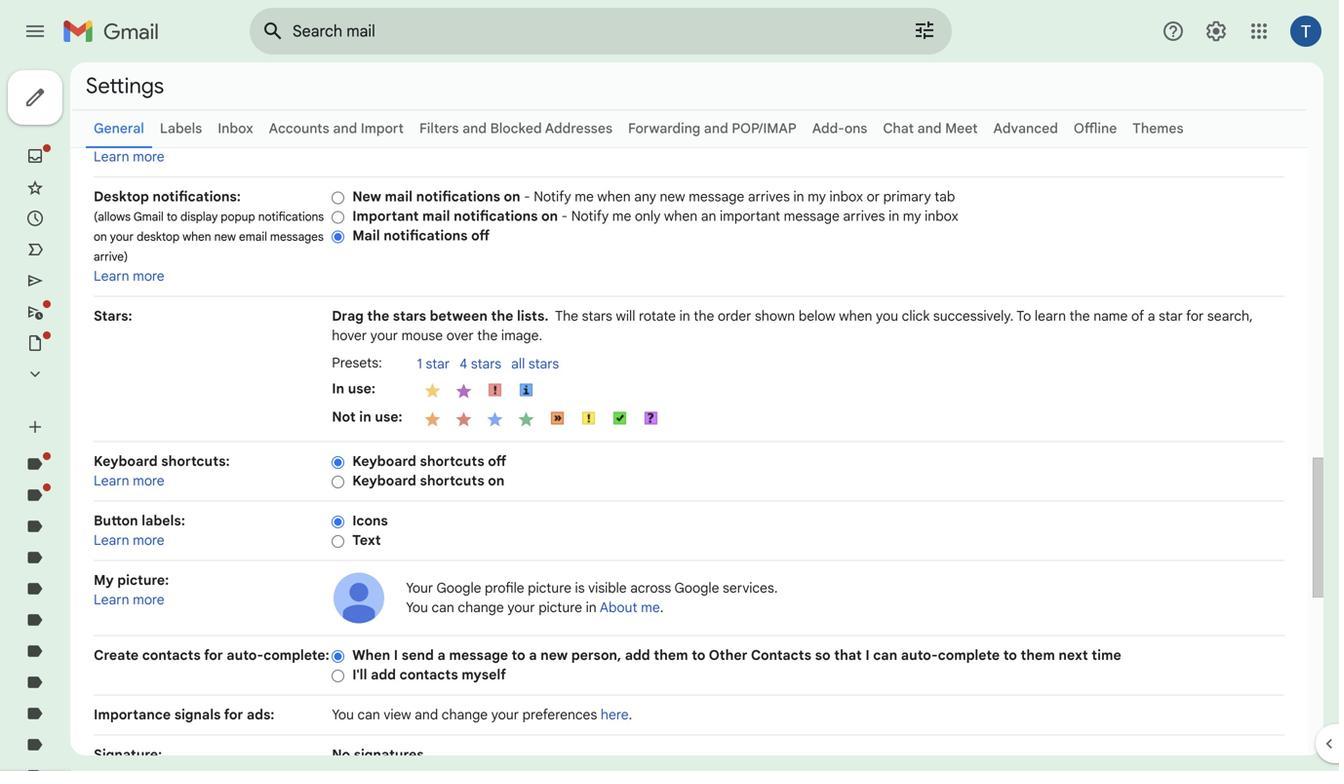 Task type: locate. For each thing, give the bounding box(es) containing it.
time
[[1092, 647, 1121, 664]]

mail
[[352, 227, 380, 244]]

0 horizontal spatial mail
[[385, 188, 413, 205]]

when down display
[[183, 230, 211, 244]]

0 vertical spatial shortcuts
[[420, 453, 484, 470]]

-
[[524, 188, 530, 205], [561, 208, 568, 225]]

4 learn from the top
[[94, 532, 129, 549]]

when
[[597, 188, 631, 205], [664, 208, 697, 225], [183, 230, 211, 244], [839, 308, 872, 325]]

1 vertical spatial add
[[371, 667, 396, 684]]

arrives up important
[[748, 188, 790, 205]]

picture left is
[[528, 580, 572, 597]]

0 vertical spatial for
[[1186, 308, 1204, 325]]

shortcuts up keyboard shortcuts on on the bottom left
[[420, 453, 484, 470]]

I'll add contacts myself radio
[[332, 669, 344, 684]]

1 horizontal spatial inbox
[[925, 208, 958, 225]]

4 learn more link from the top
[[94, 532, 165, 549]]

learn inside keyboard shortcuts: learn more
[[94, 473, 129, 490]]

when i send a message to a new person, add them to other contacts so that i can auto-complete to them next time
[[352, 647, 1121, 664]]

2 learn from the top
[[94, 268, 129, 285]]

change down profile
[[458, 599, 504, 616]]

and right the chat
[[917, 120, 942, 137]]

5 learn more link from the top
[[94, 592, 165, 609]]

my left or
[[808, 188, 826, 205]]

keyboard up icons
[[352, 473, 416, 490]]

use: right not
[[375, 409, 402, 426]]

1 vertical spatial me
[[612, 208, 631, 225]]

1 them from the left
[[654, 647, 688, 664]]

2 vertical spatial can
[[357, 707, 380, 724]]

0 vertical spatial change
[[458, 599, 504, 616]]

0 vertical spatial arrives
[[748, 188, 790, 205]]

more inside keyboard shortcuts: learn more
[[133, 473, 165, 490]]

keyboard inside keyboard shortcuts: learn more
[[94, 453, 158, 470]]

1 horizontal spatial me
[[612, 208, 631, 225]]

themes
[[1133, 120, 1184, 137]]

2 more from the top
[[133, 268, 165, 285]]

and
[[333, 120, 357, 137], [462, 120, 487, 137], [704, 120, 728, 137], [917, 120, 942, 137], [415, 707, 438, 724]]

the left order
[[694, 308, 714, 325]]

. down across
[[660, 599, 664, 616]]

accounts and import
[[269, 120, 404, 137]]

1 horizontal spatial can
[[432, 599, 454, 616]]

import
[[361, 120, 404, 137]]

on inside desktop notifications: (allows gmail to display popup notifications on your desktop when new email messages arrive) learn more
[[94, 230, 107, 244]]

5 more from the top
[[133, 592, 165, 609]]

notify down "addresses"
[[534, 188, 571, 205]]

in inside the your google profile picture is visible across google services. you can change your picture in about me .
[[586, 599, 597, 616]]

.
[[660, 599, 664, 616], [629, 707, 632, 724]]

0 horizontal spatial me
[[575, 188, 594, 205]]

themes link
[[1133, 120, 1184, 137]]

add-ons
[[812, 120, 867, 137]]

your inside desktop notifications: (allows gmail to display popup notifications on your desktop when new email messages arrive) learn more
[[110, 230, 134, 244]]

1 vertical spatial off
[[488, 453, 506, 470]]

accounts
[[269, 120, 329, 137]]

2 horizontal spatial message
[[784, 208, 840, 225]]

the
[[367, 308, 389, 325], [491, 308, 513, 325], [694, 308, 714, 325], [1069, 308, 1090, 325], [477, 327, 498, 344]]

for left ads:
[[224, 707, 243, 724]]

your inside the your google profile picture is visible across google services. you can change your picture in about me .
[[507, 599, 535, 616]]

learn inside my picture: learn more
[[94, 592, 129, 609]]

auto- right that
[[901, 647, 938, 664]]

inbox down tab
[[925, 208, 958, 225]]

1 horizontal spatial i
[[865, 647, 870, 664]]

0 horizontal spatial you
[[332, 707, 354, 724]]

0 vertical spatial my
[[808, 188, 826, 205]]

the up image.
[[491, 308, 513, 325]]

notify left only
[[571, 208, 609, 225]]

5 learn from the top
[[94, 592, 129, 609]]

message up myself
[[449, 647, 508, 664]]

learn inside button labels: learn more
[[94, 532, 129, 549]]

3 learn more link from the top
[[94, 473, 165, 490]]

1 vertical spatial arrives
[[843, 208, 885, 225]]

picture
[[528, 580, 572, 597], [539, 599, 582, 616]]

for for create contacts for auto-complete:
[[204, 647, 223, 664]]

and left import
[[333, 120, 357, 137]]

4 stars link
[[460, 355, 511, 375]]

on down "addresses"
[[541, 208, 558, 225]]

contacts right create
[[142, 647, 201, 664]]

use:
[[348, 380, 376, 397], [375, 409, 402, 426]]

3 learn from the top
[[94, 473, 129, 490]]

0 vertical spatial you
[[406, 599, 428, 616]]

your down (allows
[[110, 230, 134, 244]]

arrives down or
[[843, 208, 885, 225]]

learn more link down picture:
[[94, 592, 165, 609]]

keyboard for keyboard shortcuts: learn more
[[94, 453, 158, 470]]

when left any
[[597, 188, 631, 205]]

. right preferences
[[629, 707, 632, 724]]

on up arrive)
[[94, 230, 107, 244]]

shortcuts down keyboard shortcuts off
[[420, 473, 484, 490]]

1 horizontal spatial -
[[561, 208, 568, 225]]

keyboard for keyboard shortcuts off
[[352, 453, 416, 470]]

2 shortcuts from the top
[[420, 473, 484, 490]]

more down desktop at left top
[[133, 268, 165, 285]]

primary
[[883, 188, 931, 205]]

forwarding and pop/imap
[[628, 120, 797, 137]]

in inside the stars will rotate in the order shown below when you click successively. to learn the name of a star for search, hover your mouse over the image.
[[679, 308, 690, 325]]

i
[[394, 647, 398, 664], [865, 647, 870, 664]]

auto-
[[227, 647, 263, 664], [901, 647, 938, 664]]

preferences
[[522, 707, 597, 724]]

meet
[[945, 120, 978, 137]]

4 more from the top
[[133, 532, 165, 549]]

rotate
[[639, 308, 676, 325]]

my down 'primary' at the right of page
[[903, 208, 921, 225]]

Keyboard shortcuts on radio
[[332, 475, 344, 489]]

google
[[436, 580, 481, 597], [674, 580, 719, 597]]

1 vertical spatial for
[[204, 647, 223, 664]]

contacts down send
[[400, 667, 458, 684]]

1 vertical spatial .
[[629, 707, 632, 724]]

0 vertical spatial new
[[660, 188, 685, 205]]

1 horizontal spatial mail
[[422, 208, 450, 225]]

presets:
[[332, 355, 382, 372]]

in right not
[[359, 409, 371, 426]]

more down general
[[133, 148, 165, 165]]

more inside my picture: learn more
[[133, 592, 165, 609]]

1 horizontal spatial contacts
[[400, 667, 458, 684]]

advanced
[[993, 120, 1058, 137]]

learn more link for button
[[94, 532, 165, 549]]

ads:
[[247, 707, 274, 724]]

for left "search,"
[[1186, 308, 1204, 325]]

i'll
[[352, 667, 367, 684]]

learn down arrive)
[[94, 268, 129, 285]]

drag
[[332, 308, 364, 325]]

image.
[[501, 327, 542, 344]]

learn more link
[[94, 148, 165, 165], [94, 268, 165, 285], [94, 473, 165, 490], [94, 532, 165, 549], [94, 592, 165, 609]]

more down labels:
[[133, 532, 165, 549]]

me left any
[[575, 188, 594, 205]]

your inside the stars will rotate in the order shown below when you click successively. to learn the name of a star for search, hover your mouse over the image.
[[370, 327, 398, 344]]

1 horizontal spatial google
[[674, 580, 719, 597]]

1 vertical spatial star
[[426, 355, 450, 373]]

your right hover at the left top
[[370, 327, 398, 344]]

and for forwarding
[[704, 120, 728, 137]]

auto- up ads:
[[227, 647, 263, 664]]

0 vertical spatial me
[[575, 188, 594, 205]]

for up signals
[[204, 647, 223, 664]]

2 horizontal spatial me
[[641, 599, 660, 616]]

- left only
[[561, 208, 568, 225]]

0 horizontal spatial add
[[371, 667, 396, 684]]

1 vertical spatial mail
[[422, 208, 450, 225]]

to right gmail
[[167, 210, 177, 224]]

chat and meet
[[883, 120, 978, 137]]

a right of at the right top of page
[[1148, 308, 1155, 325]]

me for when
[[575, 188, 594, 205]]

1 vertical spatial notify
[[571, 208, 609, 225]]

1 horizontal spatial you
[[406, 599, 428, 616]]

1 shortcuts from the top
[[420, 453, 484, 470]]

1 google from the left
[[436, 580, 481, 597]]

0 vertical spatial notify
[[534, 188, 571, 205]]

person,
[[571, 647, 621, 664]]

keyboard shortcuts on
[[352, 473, 505, 490]]

2 auto- from the left
[[901, 647, 938, 664]]

me
[[575, 188, 594, 205], [612, 208, 631, 225], [641, 599, 660, 616]]

in right rotate
[[679, 308, 690, 325]]

0 horizontal spatial a
[[437, 647, 446, 664]]

keyboard right keyboard shortcuts off radio
[[352, 453, 416, 470]]

0 vertical spatial contacts
[[142, 647, 201, 664]]

to left other
[[692, 647, 705, 664]]

1 horizontal spatial for
[[224, 707, 243, 724]]

2 horizontal spatial a
[[1148, 308, 1155, 325]]

google right across
[[674, 580, 719, 597]]

3 more from the top
[[133, 473, 165, 490]]

0 vertical spatial message
[[689, 188, 744, 205]]

0 vertical spatial .
[[660, 599, 664, 616]]

1
[[417, 355, 422, 373]]

a up i'll add contacts myself
[[437, 647, 446, 664]]

0 vertical spatial add
[[625, 647, 650, 664]]

and right filters
[[462, 120, 487, 137]]

stars
[[393, 308, 426, 325], [582, 308, 612, 325], [471, 355, 501, 373], [529, 355, 559, 373]]

learn down button
[[94, 532, 129, 549]]

navigation
[[0, 62, 234, 771]]

learn down my
[[94, 592, 129, 609]]

learn more link down arrive)
[[94, 268, 165, 285]]

1 horizontal spatial auto-
[[901, 647, 938, 664]]

to down profile
[[512, 647, 525, 664]]

on down filters and blocked addresses
[[504, 188, 520, 205]]

keyboard for keyboard shortcuts on
[[352, 473, 416, 490]]

desktop
[[94, 188, 149, 205]]

0 horizontal spatial -
[[524, 188, 530, 205]]

picture down is
[[539, 599, 582, 616]]

0 vertical spatial off
[[471, 227, 490, 244]]

- for new mail notifications on
[[524, 188, 530, 205]]

an
[[701, 208, 716, 225]]

mail for new
[[385, 188, 413, 205]]

1 vertical spatial contacts
[[400, 667, 458, 684]]

all
[[511, 355, 525, 373]]

them left other
[[654, 647, 688, 664]]

0 horizontal spatial for
[[204, 647, 223, 664]]

1 more from the top
[[133, 148, 165, 165]]

1 vertical spatial new
[[214, 230, 236, 244]]

0 horizontal spatial new
[[214, 230, 236, 244]]

0 horizontal spatial message
[[449, 647, 508, 664]]

send
[[402, 647, 434, 664]]

0 vertical spatial use:
[[348, 380, 376, 397]]

when left you
[[839, 308, 872, 325]]

off up keyboard shortcuts on on the bottom left
[[488, 453, 506, 470]]

shown
[[755, 308, 795, 325]]

more inside button labels: learn more
[[133, 532, 165, 549]]

star right of at the right top of page
[[1159, 308, 1183, 325]]

1 learn from the top
[[94, 148, 129, 165]]

1 vertical spatial use:
[[375, 409, 402, 426]]

hover
[[332, 327, 367, 344]]

None search field
[[250, 8, 952, 55]]

me down across
[[641, 599, 660, 616]]

new
[[660, 188, 685, 205], [214, 230, 236, 244], [540, 647, 568, 664]]

0 vertical spatial can
[[432, 599, 454, 616]]

your
[[110, 230, 134, 244], [370, 327, 398, 344], [507, 599, 535, 616], [491, 707, 519, 724]]

in
[[332, 380, 344, 397]]

can
[[432, 599, 454, 616], [873, 647, 897, 664], [357, 707, 380, 724]]

2 vertical spatial for
[[224, 707, 243, 724]]

2 vertical spatial me
[[641, 599, 660, 616]]

1 vertical spatial -
[[561, 208, 568, 225]]

use: right in
[[348, 380, 376, 397]]

gmail
[[133, 210, 164, 224]]

order
[[718, 308, 751, 325]]

me inside the your google profile picture is visible across google services. you can change your picture in about me .
[[641, 599, 660, 616]]

learn up button
[[94, 473, 129, 490]]

1 horizontal spatial star
[[1159, 308, 1183, 325]]

inbox left or
[[829, 188, 863, 205]]

only
[[635, 208, 661, 225]]

and left pop/imap
[[704, 120, 728, 137]]

main menu image
[[23, 20, 47, 43]]

my
[[94, 572, 114, 589]]

can left view on the left bottom of the page
[[357, 707, 380, 724]]

0 horizontal spatial google
[[436, 580, 481, 597]]

learn more link for keyboard
[[94, 473, 165, 490]]

0 vertical spatial inbox
[[829, 188, 863, 205]]

when left an
[[664, 208, 697, 225]]

0 vertical spatial -
[[524, 188, 530, 205]]

new inside desktop notifications: (allows gmail to display popup notifications on your desktop when new email messages arrive) learn more
[[214, 230, 236, 244]]

learn more link up button
[[94, 473, 165, 490]]

learn for button
[[94, 532, 129, 549]]

0 horizontal spatial auto-
[[227, 647, 263, 664]]

me for only
[[612, 208, 631, 225]]

1 horizontal spatial .
[[660, 599, 664, 616]]

0 horizontal spatial them
[[654, 647, 688, 664]]

learn more link down general
[[94, 148, 165, 165]]

i right that
[[865, 647, 870, 664]]

message right important
[[784, 208, 840, 225]]

1 horizontal spatial them
[[1021, 647, 1055, 664]]

0 vertical spatial mail
[[385, 188, 413, 205]]

create
[[94, 647, 139, 664]]

learn more link down button
[[94, 532, 165, 549]]

more down picture:
[[133, 592, 165, 609]]

2 vertical spatial new
[[540, 647, 568, 664]]

support image
[[1162, 20, 1185, 43]]

you down your at the left bottom
[[406, 599, 428, 616]]

add down when
[[371, 667, 396, 684]]

chat and meet link
[[883, 120, 978, 137]]

stars left will
[[582, 308, 612, 325]]

a inside the stars will rotate in the order shown below when you click successively. to learn the name of a star for search, hover your mouse over the image.
[[1148, 308, 1155, 325]]

0 horizontal spatial i
[[394, 647, 398, 664]]

add right person,
[[625, 647, 650, 664]]

2 horizontal spatial for
[[1186, 308, 1204, 325]]

create contacts for auto-complete:
[[94, 647, 329, 664]]

picture image
[[332, 571, 386, 626]]

1 vertical spatial you
[[332, 707, 354, 724]]

0 horizontal spatial star
[[426, 355, 450, 373]]

other
[[709, 647, 748, 664]]

between
[[430, 308, 488, 325]]

1 learn more link from the top
[[94, 148, 165, 165]]

change down myself
[[442, 707, 488, 724]]

0 vertical spatial star
[[1159, 308, 1183, 325]]

a left person,
[[529, 647, 537, 664]]

your down myself
[[491, 707, 519, 724]]

learn
[[94, 148, 129, 165], [94, 268, 129, 285], [94, 473, 129, 490], [94, 532, 129, 549], [94, 592, 129, 609]]

0 horizontal spatial .
[[629, 707, 632, 724]]

notify
[[534, 188, 571, 205], [571, 208, 609, 225]]

you down i'll add contacts myself radio
[[332, 707, 354, 724]]

keyboard up button
[[94, 453, 158, 470]]

1 vertical spatial can
[[873, 647, 897, 664]]

1 horizontal spatial arrives
[[843, 208, 885, 225]]

filters
[[419, 120, 459, 137]]

them left next
[[1021, 647, 1055, 664]]

when inside desktop notifications: (allows gmail to display popup notifications on your desktop when new email messages arrive) learn more
[[183, 230, 211, 244]]

the right drag
[[367, 308, 389, 325]]

more inside desktop notifications: (allows gmail to display popup notifications on your desktop when new email messages arrive) learn more
[[133, 268, 165, 285]]

1 star link
[[417, 355, 460, 375]]

signals
[[174, 707, 221, 724]]

and right view on the left bottom of the page
[[415, 707, 438, 724]]

in down the visible
[[586, 599, 597, 616]]

new down popup
[[214, 230, 236, 244]]

0 horizontal spatial contacts
[[142, 647, 201, 664]]

new up important mail notifications on - notify me only when an important message arrives in my inbox
[[660, 188, 685, 205]]

off up between
[[471, 227, 490, 244]]

Keyboard shortcuts off radio
[[332, 455, 344, 470]]

learn down general
[[94, 148, 129, 165]]

in use:
[[332, 380, 376, 397]]

can inside the your google profile picture is visible across google services. you can change your picture in about me .
[[432, 599, 454, 616]]

about
[[600, 599, 637, 616]]

notifications inside desktop notifications: (allows gmail to display popup notifications on your desktop when new email messages arrive) learn more
[[258, 210, 324, 224]]

1 vertical spatial my
[[903, 208, 921, 225]]

email
[[239, 230, 267, 244]]

1 vertical spatial shortcuts
[[420, 473, 484, 490]]

0 horizontal spatial inbox
[[829, 188, 863, 205]]

gmail image
[[62, 12, 169, 51]]

change
[[458, 599, 504, 616], [442, 707, 488, 724]]

add
[[625, 647, 650, 664], [371, 667, 396, 684]]

me left only
[[612, 208, 631, 225]]

mail up important
[[385, 188, 413, 205]]

can right that
[[873, 647, 897, 664]]

advanced search options image
[[905, 11, 944, 50]]

for for importance signals for ads:
[[224, 707, 243, 724]]

inbox
[[829, 188, 863, 205], [925, 208, 958, 225]]



Task type: vqa. For each thing, say whether or not it's contained in the screenshot.
Aurora
no



Task type: describe. For each thing, give the bounding box(es) containing it.
0 horizontal spatial my
[[808, 188, 826, 205]]

learn more link for my
[[94, 592, 165, 609]]

when
[[352, 647, 390, 664]]

all stars link
[[511, 355, 569, 375]]

filters and blocked addresses
[[419, 120, 613, 137]]

to right complete
[[1003, 647, 1017, 664]]

icons
[[352, 513, 388, 530]]

(allows
[[94, 210, 131, 224]]

so
[[815, 647, 831, 664]]

is
[[575, 580, 585, 597]]

you inside the your google profile picture is visible across google services. you can change your picture in about me .
[[406, 599, 428, 616]]

When I send a message to a new person, add them to Other Contacts so that I can auto-complete to them next time radio
[[332, 649, 344, 664]]

below
[[799, 308, 836, 325]]

stars up mouse
[[393, 308, 426, 325]]

2 google from the left
[[674, 580, 719, 597]]

filters and blocked addresses link
[[419, 120, 613, 137]]

new mail notifications on - notify me when any new message arrives in my inbox or primary tab
[[352, 188, 955, 205]]

any
[[634, 188, 656, 205]]

more for labels:
[[133, 532, 165, 549]]

more for picture:
[[133, 592, 165, 609]]

when inside the stars will rotate in the order shown below when you click successively. to learn the name of a star for search, hover your mouse over the image.
[[839, 308, 872, 325]]

blocked
[[490, 120, 542, 137]]

important
[[720, 208, 780, 225]]

stars right all
[[529, 355, 559, 373]]

drag the stars between the lists.
[[332, 308, 549, 325]]

1 horizontal spatial new
[[540, 647, 568, 664]]

desktop notifications: (allows gmail to display popup notifications on your desktop when new email messages arrive) learn more
[[94, 188, 324, 285]]

no signatures
[[332, 747, 424, 764]]

shortcuts for on
[[420, 473, 484, 490]]

off for mail notifications off
[[471, 227, 490, 244]]

Important mail notifications on radio
[[332, 210, 344, 225]]

popup
[[221, 210, 255, 224]]

1 horizontal spatial a
[[529, 647, 537, 664]]

labels link
[[160, 120, 202, 137]]

. inside the your google profile picture is visible across google services. you can change your picture in about me .
[[660, 599, 664, 616]]

forwarding and pop/imap link
[[628, 120, 797, 137]]

1 auto- from the left
[[227, 647, 263, 664]]

shortcuts for off
[[420, 453, 484, 470]]

star inside the stars will rotate in the order shown below when you click successively. to learn the name of a star for search, hover your mouse over the image.
[[1159, 308, 1183, 325]]

view
[[384, 707, 411, 724]]

here
[[601, 707, 629, 724]]

1 vertical spatial inbox
[[925, 208, 958, 225]]

inbox
[[218, 120, 253, 137]]

addresses
[[545, 120, 613, 137]]

and for accounts
[[333, 120, 357, 137]]

offline link
[[1074, 120, 1117, 137]]

for inside the stars will rotate in the order shown below when you click successively. to learn the name of a star for search, hover your mouse over the image.
[[1186, 308, 1204, 325]]

not in use:
[[332, 409, 402, 426]]

add-ons link
[[812, 120, 867, 137]]

lists.
[[517, 308, 549, 325]]

your google profile picture is visible across google services. you can change your picture in about me .
[[406, 580, 778, 616]]

2 horizontal spatial new
[[660, 188, 685, 205]]

next
[[1059, 647, 1088, 664]]

your
[[406, 580, 433, 597]]

name
[[1094, 308, 1128, 325]]

0 horizontal spatial arrives
[[748, 188, 790, 205]]

stars:
[[94, 308, 132, 325]]

2 vertical spatial message
[[449, 647, 508, 664]]

1 vertical spatial picture
[[539, 599, 582, 616]]

signatures
[[354, 747, 424, 764]]

and for filters
[[462, 120, 487, 137]]

display
[[180, 210, 218, 224]]

stars right 4 on the top of the page
[[471, 355, 501, 373]]

here link
[[601, 707, 629, 724]]

more for shortcuts:
[[133, 473, 165, 490]]

and for chat
[[917, 120, 942, 137]]

notifications:
[[153, 188, 241, 205]]

2 them from the left
[[1021, 647, 1055, 664]]

- for important mail notifications on
[[561, 208, 568, 225]]

important mail notifications on - notify me only when an important message arrives in my inbox
[[352, 208, 958, 225]]

of
[[1131, 308, 1144, 325]]

contacts
[[751, 647, 811, 664]]

arrive)
[[94, 250, 128, 264]]

0 horizontal spatial can
[[357, 707, 380, 724]]

signature:
[[94, 747, 162, 764]]

stars inside the stars will rotate in the order shown below when you click successively. to learn the name of a star for search, hover your mouse over the image.
[[582, 308, 612, 325]]

that
[[834, 647, 862, 664]]

1 i from the left
[[394, 647, 398, 664]]

Text radio
[[332, 534, 344, 549]]

1 vertical spatial change
[[442, 707, 488, 724]]

will
[[616, 308, 635, 325]]

0 vertical spatial picture
[[528, 580, 572, 597]]

2 horizontal spatial can
[[873, 647, 897, 664]]

or
[[867, 188, 880, 205]]

in left or
[[793, 188, 804, 205]]

importance signals for ads:
[[94, 707, 274, 724]]

Icons radio
[[332, 515, 344, 529]]

learn for keyboard
[[94, 473, 129, 490]]

you can view and change your preferences here .
[[332, 707, 632, 724]]

Mail notifications off radio
[[332, 230, 344, 244]]

1 horizontal spatial add
[[625, 647, 650, 664]]

keyboard shortcuts: learn more
[[94, 453, 230, 490]]

i'll add contacts myself
[[352, 667, 506, 684]]

my picture: learn more
[[94, 572, 169, 609]]

mouse
[[401, 327, 443, 344]]

search,
[[1207, 308, 1253, 325]]

myself
[[462, 667, 506, 684]]

mail for important
[[422, 208, 450, 225]]

learn
[[1035, 308, 1066, 325]]

messages
[[270, 230, 324, 244]]

the right over at the top left of the page
[[477, 327, 498, 344]]

shortcuts:
[[161, 453, 230, 470]]

advanced link
[[993, 120, 1058, 137]]

in down 'primary' at the right of page
[[889, 208, 899, 225]]

2 learn more link from the top
[[94, 268, 165, 285]]

services.
[[723, 580, 778, 597]]

no
[[332, 747, 350, 764]]

1 star 4 stars all stars
[[417, 355, 559, 373]]

off for keyboard shortcuts off
[[488, 453, 506, 470]]

on down keyboard shortcuts off
[[488, 473, 505, 490]]

complete:
[[263, 647, 329, 664]]

accounts and import link
[[269, 120, 404, 137]]

about me link
[[600, 599, 660, 616]]

button
[[94, 513, 138, 530]]

important
[[352, 208, 419, 225]]

Search mail text field
[[293, 21, 858, 41]]

1 horizontal spatial message
[[689, 188, 744, 205]]

over
[[446, 327, 474, 344]]

to inside desktop notifications: (allows gmail to display popup notifications on your desktop when new email messages arrive) learn more
[[167, 210, 177, 224]]

visible
[[588, 580, 627, 597]]

search mail image
[[256, 14, 291, 49]]

labels
[[160, 120, 202, 137]]

complete
[[938, 647, 1000, 664]]

2 i from the left
[[865, 647, 870, 664]]

New mail notifications on radio
[[332, 190, 344, 205]]

notify for notify me when any new message arrives in my inbox or primary tab
[[534, 188, 571, 205]]

learn inside desktop notifications: (allows gmail to display popup notifications on your desktop when new email messages arrive) learn more
[[94, 268, 129, 285]]

settings
[[86, 72, 164, 99]]

notify for notify me only when an important message arrives in my inbox
[[571, 208, 609, 225]]

not
[[332, 409, 356, 426]]

learn for my
[[94, 592, 129, 609]]

settings image
[[1204, 20, 1228, 43]]

change inside the your google profile picture is visible across google services. you can change your picture in about me .
[[458, 599, 504, 616]]

1 horizontal spatial my
[[903, 208, 921, 225]]

successively.
[[933, 308, 1014, 325]]

1 vertical spatial message
[[784, 208, 840, 225]]

the right learn
[[1069, 308, 1090, 325]]

across
[[630, 580, 671, 597]]

general link
[[94, 120, 144, 137]]



